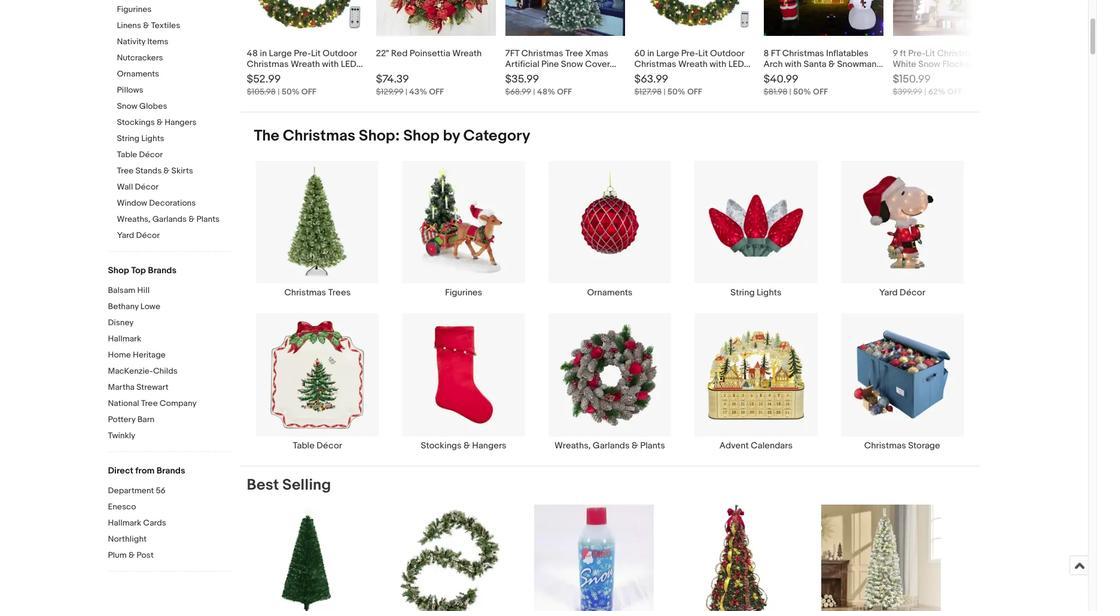 Task type: describe. For each thing, give the bounding box(es) containing it.
1 vertical spatial garlands
[[593, 440, 630, 452]]

48
[[247, 48, 258, 59]]

50% for $40.99
[[793, 87, 811, 97]]

christmas left storage
[[865, 440, 906, 452]]

hallmark link
[[108, 334, 231, 345]]

balsam
[[108, 285, 135, 296]]

northlight
[[108, 534, 147, 545]]

wreaths, garlands & plants
[[555, 440, 665, 452]]

bethany
[[108, 302, 139, 312]]

off for $52.99
[[301, 87, 316, 97]]

pillows link
[[117, 85, 231, 96]]

1 horizontal spatial figurines link
[[391, 160, 537, 299]]

wreath for $63.99
[[678, 59, 708, 70]]

ft
[[900, 48, 907, 59]]

gdf studio 9ft mixed spruce pre-lit clear led artificial christmas garland image
[[390, 505, 510, 612]]

bethany lowe link
[[108, 302, 231, 313]]

the
[[254, 127, 279, 145]]

plants inside figurines linens & textiles nativity items nutcrackers ornaments pillows snow globes stockings & hangers string lights table décor tree stands & skirts wall décor window decorations wreaths, garlands & plants yard décor
[[197, 214, 220, 224]]

barn
[[137, 415, 154, 425]]

0 vertical spatial wreaths, garlands & plants link
[[117, 214, 231, 226]]

christmas storage link
[[829, 313, 976, 452]]

48 in large pre-lit outdoor christmas wreath with led lights, bows decoration image
[[247, 0, 367, 36]]

1 horizontal spatial plants
[[640, 440, 665, 452]]

department 56 link
[[108, 486, 231, 497]]

large for $52.99
[[269, 48, 292, 59]]

$81.98
[[764, 87, 788, 97]]

1 horizontal spatial table décor link
[[244, 313, 391, 452]]

8 ft christmas inflatables arch with santa & snowman blow up outdoor decorations image
[[764, 0, 883, 36]]

red
[[391, 48, 408, 59]]

w/
[[941, 69, 952, 81]]

post
[[137, 550, 154, 561]]

prextex premium 4 ft collapsible decorated christmas tree w/ lights pop-up image
[[683, 505, 792, 612]]

pottery
[[108, 415, 136, 425]]

direct
[[108, 466, 133, 477]]

48%
[[537, 87, 555, 97]]

balsam hill bethany lowe disney hallmark home heritage mackenzie-childs martha strewart national tree company pottery barn twinkly
[[108, 285, 197, 441]]

snow globes link
[[117, 101, 231, 112]]

string lights
[[731, 287, 782, 299]]

storage
[[908, 440, 940, 452]]

hallmark inside department 56 enesco hallmark cards northlight plum & post
[[108, 518, 141, 528]]

$129.99
[[376, 87, 404, 97]]

$127.98
[[635, 87, 662, 97]]

tree inside 9 ft pre-lit christmas tree white snow flocked holiday decoration w/ led lights
[[981, 48, 999, 59]]

1 horizontal spatial stockings & hangers link
[[391, 313, 537, 452]]

window
[[117, 198, 147, 208]]

wall décor link
[[117, 182, 231, 193]]

christmas inside 60 in large pre-lit outdoor christmas wreath with led lights, bows decoration
[[635, 59, 676, 70]]

plum
[[108, 550, 127, 561]]

pillows
[[117, 85, 143, 95]]

$40.99
[[764, 73, 799, 86]]

yard inside figurines linens & textiles nativity items nutcrackers ornaments pillows snow globes stockings & hangers string lights table décor tree stands & skirts wall décor window decorations wreaths, garlands & plants yard décor
[[117, 230, 134, 241]]

figurines for figurines linens & textiles nativity items nutcrackers ornaments pillows snow globes stockings & hangers string lights table décor tree stands & skirts wall décor window decorations wreaths, garlands & plants yard décor
[[117, 4, 152, 14]]

direct from brands
[[108, 466, 185, 477]]

0 horizontal spatial ornaments link
[[117, 69, 231, 80]]

$150.99 $399.99 | 62% off
[[893, 73, 963, 97]]

linens & textiles link
[[117, 20, 231, 32]]

martha strewart link
[[108, 382, 231, 394]]

nutcrackers link
[[117, 53, 231, 64]]

1 horizontal spatial ornaments
[[587, 287, 633, 299]]

9
[[893, 48, 898, 59]]

1 vertical spatial string
[[731, 287, 755, 299]]

lowe
[[141, 302, 160, 312]]

figurines linens & textiles nativity items nutcrackers ornaments pillows snow globes stockings & hangers string lights table décor tree stands & skirts wall décor window decorations wreaths, garlands & plants yard décor
[[117, 4, 220, 241]]

home heritage link
[[108, 350, 231, 361]]

heritage
[[133, 350, 166, 360]]

department
[[108, 486, 154, 496]]

mackenzie-childs link
[[108, 366, 231, 378]]

7ft christmas tree xmas artificial pine snow cover holiday decor indoor outdoor image
[[505, 0, 625, 36]]

national tree company link
[[108, 399, 231, 410]]

$81.98 text field
[[764, 87, 788, 97]]

lights, for $52.99
[[247, 69, 274, 81]]

advent calendars
[[720, 440, 793, 452]]

| for $63.99
[[664, 87, 666, 97]]

lights, for $63.99
[[635, 69, 662, 81]]

1 horizontal spatial lights
[[757, 287, 782, 299]]

calendars
[[751, 440, 793, 452]]

snow inside 9 ft pre-lit christmas tree white snow flocked holiday decoration w/ led lights
[[919, 59, 941, 70]]

balsam hill link
[[108, 285, 231, 297]]

christmas inside 'link'
[[284, 287, 326, 299]]

table inside table décor 'link'
[[293, 440, 315, 452]]

$129.99 text field
[[376, 87, 404, 97]]

holiday
[[977, 59, 1008, 70]]

lit for $63.99
[[699, 48, 708, 59]]

9 ft pre-lit christmas tree white snow flocked holiday decoration w/ led lights
[[893, 48, 1008, 81]]

stands
[[136, 166, 162, 176]]

enesco link
[[108, 502, 231, 513]]

window decorations link
[[117, 198, 231, 209]]

1 horizontal spatial wreaths, garlands & plants link
[[537, 313, 683, 452]]

$150.99
[[893, 73, 931, 86]]

white
[[893, 59, 917, 70]]

led for $63.99
[[729, 59, 744, 70]]

pre- for $52.99
[[294, 48, 311, 59]]

nutcrackers
[[117, 53, 163, 63]]

tree inside figurines linens & textiles nativity items nutcrackers ornaments pillows snow globes stockings & hangers string lights table décor tree stands & skirts wall décor window decorations wreaths, garlands & plants yard décor
[[117, 166, 134, 176]]

wreaths, inside figurines linens & textiles nativity items nutcrackers ornaments pillows snow globes stockings & hangers string lights table décor tree stands & skirts wall décor window decorations wreaths, garlands & plants yard décor
[[117, 214, 151, 224]]

62%
[[928, 87, 946, 97]]

brands for shop top brands
[[148, 265, 177, 276]]

$68.99 text field
[[505, 87, 531, 97]]

table décor
[[293, 440, 342, 452]]

$40.99 $81.98 | 50% off
[[764, 73, 828, 97]]

nativity
[[117, 37, 145, 47]]

1 vertical spatial string lights link
[[683, 160, 829, 299]]

hallmark cards link
[[108, 518, 231, 530]]

led for $52.99
[[341, 59, 356, 70]]

2 ft pvc christmas tree - white image
[[965, 505, 1085, 612]]

wall
[[117, 182, 133, 192]]

pre- for $63.99
[[681, 48, 699, 59]]

by
[[443, 127, 460, 145]]

in for $52.99
[[260, 48, 267, 59]]

strewart
[[136, 382, 169, 393]]

category
[[463, 127, 530, 145]]

large for $63.99
[[657, 48, 679, 59]]

hill
[[137, 285, 150, 296]]

pre- inside 9 ft pre-lit christmas tree white snow flocked holiday decoration w/ led lights
[[909, 48, 926, 59]]

christmas inside 9 ft pre-lit christmas tree white snow flocked holiday decoration w/ led lights
[[937, 48, 979, 59]]

ornaments inside figurines linens & textiles nativity items nutcrackers ornaments pillows snow globes stockings & hangers string lights table décor tree stands & skirts wall décor window decorations wreaths, garlands & plants yard décor
[[117, 69, 159, 79]]

santa snow spray aerosol - 9oz image
[[534, 505, 654, 612]]

1 horizontal spatial ornaments link
[[537, 160, 683, 299]]

globes
[[139, 101, 167, 111]]

linens
[[117, 20, 141, 31]]

50% for $52.99
[[282, 87, 300, 97]]

0 vertical spatial stockings & hangers link
[[117, 117, 231, 129]]

1 horizontal spatial shop
[[403, 127, 440, 145]]

$52.99
[[247, 73, 281, 86]]

$35.99
[[505, 73, 539, 86]]

bows for $52.99
[[276, 69, 298, 81]]

table inside figurines linens & textiles nativity items nutcrackers ornaments pillows snow globes stockings & hangers string lights table décor tree stands & skirts wall décor window decorations wreaths, garlands & plants yard décor
[[117, 150, 137, 160]]

national
[[108, 399, 139, 409]]

garlands inside figurines linens & textiles nativity items nutcrackers ornaments pillows snow globes stockings & hangers string lights table décor tree stands & skirts wall décor window decorations wreaths, garlands & plants yard décor
[[152, 214, 187, 224]]

$105.98 text field
[[247, 87, 276, 97]]



Task type: locate. For each thing, give the bounding box(es) containing it.
1 horizontal spatial led
[[729, 59, 744, 70]]

off for $150.99
[[948, 87, 963, 97]]

ornaments
[[117, 69, 159, 79], [587, 287, 633, 299]]

advent
[[720, 440, 749, 452]]

1 vertical spatial figurines
[[445, 287, 482, 299]]

2 lit from the left
[[699, 48, 708, 59]]

0 horizontal spatial table
[[117, 150, 137, 160]]

bows for $63.99
[[664, 69, 686, 81]]

1 vertical spatial stockings & hangers link
[[391, 313, 537, 452]]

table up stands
[[117, 150, 137, 160]]

led inside 9 ft pre-lit christmas tree white snow flocked holiday decoration w/ led lights
[[954, 69, 969, 81]]

0 horizontal spatial lights,
[[247, 69, 274, 81]]

lights, up $105.98 text box
[[247, 69, 274, 81]]

flocked
[[943, 59, 975, 70]]

1 hallmark from the top
[[108, 334, 141, 344]]

1 vertical spatial yard
[[879, 287, 898, 299]]

tree inside 'balsam hill bethany lowe disney hallmark home heritage mackenzie-childs martha strewart national tree company pottery barn twinkly'
[[141, 399, 158, 409]]

1 horizontal spatial string lights link
[[683, 160, 829, 299]]

hangers inside figurines linens & textiles nativity items nutcrackers ornaments pillows snow globes stockings & hangers string lights table décor tree stands & skirts wall décor window decorations wreaths, garlands & plants yard décor
[[165, 117, 197, 127]]

1 decoration from the left
[[300, 69, 346, 81]]

1 horizontal spatial hangers
[[472, 440, 507, 452]]

50% for $63.99
[[668, 87, 686, 97]]

1 bows from the left
[[276, 69, 298, 81]]

tree up wall
[[117, 166, 134, 176]]

with down 48 in large pre-lit outdoor christmas wreath with led lights, bows decoration image
[[322, 59, 339, 70]]

snow
[[919, 59, 941, 70], [117, 101, 137, 111]]

| left 62%
[[925, 87, 927, 97]]

| right $105.98 text box
[[278, 87, 280, 97]]

1 horizontal spatial garlands
[[593, 440, 630, 452]]

stockings & hangers
[[421, 440, 507, 452]]

lit inside '48 in large pre-lit outdoor christmas wreath with led lights, bows decoration'
[[311, 48, 321, 59]]

hallmark inside 'balsam hill bethany lowe disney hallmark home heritage mackenzie-childs martha strewart national tree company pottery barn twinkly'
[[108, 334, 141, 344]]

childs
[[153, 366, 178, 376]]

9 ft pre-lit christmas tree white snow flocked holiday decoration w/ led lights image
[[893, 0, 1013, 36]]

1 horizontal spatial string
[[731, 287, 755, 299]]

decoration right $63.99
[[688, 69, 733, 81]]

wreath inside '48 in large pre-lit outdoor christmas wreath with led lights, bows decoration'
[[291, 59, 320, 70]]

large right 48
[[269, 48, 292, 59]]

northlight link
[[108, 534, 231, 546]]

0 horizontal spatial wreaths, garlands & plants link
[[117, 214, 231, 226]]

0 horizontal spatial snow
[[117, 101, 137, 111]]

items
[[147, 37, 169, 47]]

best selling
[[247, 476, 331, 495]]

yard
[[117, 230, 134, 241], [879, 287, 898, 299]]

shop:
[[359, 127, 400, 145]]

0 horizontal spatial with
[[322, 59, 339, 70]]

2 horizontal spatial decoration
[[893, 69, 939, 81]]

led
[[341, 59, 356, 70], [729, 59, 744, 70], [954, 69, 969, 81]]

lights, up '$127.98'
[[635, 69, 662, 81]]

1 horizontal spatial table
[[293, 440, 315, 452]]

off for $74.39
[[429, 87, 444, 97]]

& inside department 56 enesco hallmark cards northlight plum & post
[[129, 550, 135, 561]]

christmas up $63.99
[[635, 59, 676, 70]]

1 | from the left
[[278, 87, 280, 97]]

1 lights, from the left
[[247, 69, 274, 81]]

off inside $74.39 $129.99 | 43% off
[[429, 87, 444, 97]]

| left 48%
[[533, 87, 535, 97]]

department 56 enesco hallmark cards northlight plum & post
[[108, 486, 166, 561]]

0 vertical spatial plants
[[197, 214, 220, 224]]

| for $40.99
[[790, 87, 792, 97]]

0 vertical spatial table
[[117, 150, 137, 160]]

0 horizontal spatial bows
[[276, 69, 298, 81]]

off for $35.99
[[557, 87, 572, 97]]

outdoor left 22"
[[323, 48, 357, 59]]

0 vertical spatial stockings
[[117, 117, 155, 127]]

wreaths, garlands & plants link
[[117, 214, 231, 226], [537, 313, 683, 452]]

1 vertical spatial snow
[[117, 101, 137, 111]]

0 horizontal spatial tree
[[117, 166, 134, 176]]

with down 60 in large pre-lit outdoor christmas wreath with led lights, bows decoration image
[[710, 59, 727, 70]]

0 horizontal spatial garlands
[[152, 214, 187, 224]]

$105.98
[[247, 87, 276, 97]]

1 horizontal spatial large
[[657, 48, 679, 59]]

outdoor
[[323, 48, 357, 59], [710, 48, 745, 59]]

$63.99
[[635, 73, 669, 86]]

homcom 02-0342 6' pre-lit fiber optic artificial christmas tree - green image
[[247, 505, 367, 612]]

christmas left trees
[[284, 287, 326, 299]]

off inside the $150.99 $399.99 | 62% off
[[948, 87, 963, 97]]

tree
[[981, 48, 999, 59], [117, 166, 134, 176], [141, 399, 158, 409]]

nativity items link
[[117, 37, 231, 48]]

1 vertical spatial hallmark
[[108, 518, 141, 528]]

pre- down 48 in large pre-lit outdoor christmas wreath with led lights, bows decoration image
[[294, 48, 311, 59]]

pre-
[[294, 48, 311, 59], [681, 48, 699, 59], [909, 48, 926, 59]]

stockings
[[117, 117, 155, 127], [421, 440, 462, 452]]

6 | from the left
[[925, 87, 927, 97]]

0 horizontal spatial yard
[[117, 230, 134, 241]]

figurines link
[[117, 4, 231, 16], [391, 160, 537, 299]]

| inside the $150.99 $399.99 | 62% off
[[925, 87, 927, 97]]

4 | from the left
[[664, 87, 666, 97]]

1 vertical spatial lights
[[141, 133, 164, 144]]

outdoor inside '48 in large pre-lit outdoor christmas wreath with led lights, bows decoration'
[[323, 48, 357, 59]]

22" red poinsettia wreath
[[376, 48, 482, 59]]

2 decoration from the left
[[688, 69, 733, 81]]

brands up balsam hill link
[[148, 265, 177, 276]]

1 horizontal spatial decoration
[[688, 69, 733, 81]]

0 horizontal spatial yard décor link
[[117, 230, 231, 242]]

lights, inside '48 in large pre-lit outdoor christmas wreath with led lights, bows decoration'
[[247, 69, 274, 81]]

0 horizontal spatial plants
[[197, 214, 220, 224]]

3 decoration from the left
[[893, 69, 939, 81]]

top
[[131, 265, 146, 276]]

60
[[635, 48, 645, 59]]

| for $35.99
[[533, 87, 535, 97]]

with inside '48 in large pre-lit outdoor christmas wreath with led lights, bows decoration'
[[322, 59, 339, 70]]

60 in large pre-lit outdoor christmas wreath with led lights, bows decoration image
[[635, 0, 754, 36]]

in for $63.99
[[647, 48, 655, 59]]

4 off from the left
[[687, 87, 702, 97]]

| for $150.99
[[925, 87, 927, 97]]

3 lit from the left
[[926, 48, 935, 59]]

brands for direct from brands
[[157, 466, 185, 477]]

3 pre- from the left
[[909, 48, 926, 59]]

lights,
[[247, 69, 274, 81], [635, 69, 662, 81]]

0 horizontal spatial in
[[260, 48, 267, 59]]

&
[[143, 20, 149, 31], [157, 117, 163, 127], [164, 166, 170, 176], [189, 214, 195, 224], [464, 440, 470, 452], [632, 440, 638, 452], [129, 550, 135, 561]]

stockings & hangers link
[[117, 117, 231, 129], [391, 313, 537, 452]]

1 vertical spatial ornaments link
[[537, 160, 683, 299]]

0 vertical spatial figurines link
[[117, 4, 231, 16]]

outdoor for $52.99
[[323, 48, 357, 59]]

off down '48 in large pre-lit outdoor christmas wreath with led lights, bows decoration'
[[301, 87, 316, 97]]

1 in from the left
[[260, 48, 267, 59]]

twinkly link
[[108, 431, 231, 442]]

snow down pillows
[[117, 101, 137, 111]]

hallmark down enesco
[[108, 518, 141, 528]]

| inside $40.99 $81.98 | 50% off
[[790, 87, 792, 97]]

ornaments link
[[117, 69, 231, 80], [537, 160, 683, 299]]

50%
[[282, 87, 300, 97], [668, 87, 686, 97], [793, 87, 811, 97]]

0 vertical spatial ornaments link
[[117, 69, 231, 80]]

2 50% from the left
[[668, 87, 686, 97]]

1 horizontal spatial yard
[[879, 287, 898, 299]]

table up selling
[[293, 440, 315, 452]]

hallmark down disney
[[108, 334, 141, 344]]

brands up department 56 link
[[157, 466, 185, 477]]

off inside $35.99 $68.99 | 48% off
[[557, 87, 572, 97]]

0 vertical spatial hangers
[[165, 117, 197, 127]]

2 horizontal spatial lit
[[926, 48, 935, 59]]

50% right $105.98 text box
[[282, 87, 300, 97]]

0 horizontal spatial string lights link
[[117, 133, 231, 145]]

1 horizontal spatial lit
[[699, 48, 708, 59]]

bows inside '48 in large pre-lit outdoor christmas wreath with led lights, bows decoration'
[[276, 69, 298, 81]]

in inside '48 in large pre-lit outdoor christmas wreath with led lights, bows decoration'
[[260, 48, 267, 59]]

1 horizontal spatial wreaths,
[[555, 440, 591, 452]]

christmas
[[937, 48, 979, 59], [247, 59, 289, 70], [635, 59, 676, 70], [283, 127, 355, 145], [284, 287, 326, 299], [865, 440, 906, 452]]

2 hallmark from the top
[[108, 518, 141, 528]]

lit down 60 in large pre-lit outdoor christmas wreath with led lights, bows decoration image
[[699, 48, 708, 59]]

22"
[[376, 48, 389, 59]]

0 vertical spatial tree
[[981, 48, 999, 59]]

50% down $63.99
[[668, 87, 686, 97]]

0 horizontal spatial led
[[341, 59, 356, 70]]

off inside $63.99 $127.98 | 50% off
[[687, 87, 702, 97]]

| right '$127.98'
[[664, 87, 666, 97]]

$35.99 $68.99 | 48% off
[[505, 73, 572, 97]]

0 horizontal spatial 50%
[[282, 87, 300, 97]]

2 horizontal spatial pre-
[[909, 48, 926, 59]]

0 horizontal spatial pre-
[[294, 48, 311, 59]]

off
[[301, 87, 316, 97], [429, 87, 444, 97], [557, 87, 572, 97], [687, 87, 702, 97], [813, 87, 828, 97], [948, 87, 963, 97]]

disney
[[108, 318, 134, 328]]

0 horizontal spatial lights
[[141, 133, 164, 144]]

1 vertical spatial figurines link
[[391, 160, 537, 299]]

off right $81.98
[[813, 87, 828, 97]]

hallmark
[[108, 334, 141, 344], [108, 518, 141, 528]]

yard inside yard décor link
[[879, 287, 898, 299]]

| right $81.98 text field on the right
[[790, 87, 792, 97]]

lights, inside 60 in large pre-lit outdoor christmas wreath with led lights, bows decoration
[[635, 69, 662, 81]]

50% inside $63.99 $127.98 | 50% off
[[668, 87, 686, 97]]

lit for $52.99
[[311, 48, 321, 59]]

off down 60 in large pre-lit outdoor christmas wreath with led lights, bows decoration
[[687, 87, 702, 97]]

selling
[[282, 476, 331, 495]]

0 horizontal spatial large
[[269, 48, 292, 59]]

1 horizontal spatial wreath
[[453, 48, 482, 59]]

3 50% from the left
[[793, 87, 811, 97]]

0 vertical spatial brands
[[148, 265, 177, 276]]

43%
[[409, 87, 427, 97]]

decoration inside 60 in large pre-lit outdoor christmas wreath with led lights, bows decoration
[[688, 69, 733, 81]]

2 | from the left
[[406, 87, 407, 97]]

2 horizontal spatial wreath
[[678, 59, 708, 70]]

1 vertical spatial shop
[[108, 265, 129, 276]]

off right 62%
[[948, 87, 963, 97]]

lit down 48 in large pre-lit outdoor christmas wreath with led lights, bows decoration image
[[311, 48, 321, 59]]

skirts
[[171, 166, 193, 176]]

pre- right ft
[[909, 48, 926, 59]]

decoration for $63.99
[[688, 69, 733, 81]]

enesco
[[108, 502, 136, 512]]

lights inside figurines linens & textiles nativity items nutcrackers ornaments pillows snow globes stockings & hangers string lights table décor tree stands & skirts wall décor window decorations wreaths, garlands & plants yard décor
[[141, 133, 164, 144]]

in inside 60 in large pre-lit outdoor christmas wreath with led lights, bows decoration
[[647, 48, 655, 59]]

snow inside figurines linens & textiles nativity items nutcrackers ornaments pillows snow globes stockings & hangers string lights table décor tree stands & skirts wall décor window decorations wreaths, garlands & plants yard décor
[[117, 101, 137, 111]]

2 large from the left
[[657, 48, 679, 59]]

christmas inside '48 in large pre-lit outdoor christmas wreath with led lights, bows decoration'
[[247, 59, 289, 70]]

christmas up w/
[[937, 48, 979, 59]]

with inside 60 in large pre-lit outdoor christmas wreath with led lights, bows decoration
[[710, 59, 727, 70]]

off right 48%
[[557, 87, 572, 97]]

pre- inside 60 in large pre-lit outdoor christmas wreath with led lights, bows decoration
[[681, 48, 699, 59]]

$399.99
[[893, 87, 923, 97]]

0 vertical spatial figurines
[[117, 4, 152, 14]]

wreath inside 60 in large pre-lit outdoor christmas wreath with led lights, bows decoration
[[678, 59, 708, 70]]

outdoor for $63.99
[[710, 48, 745, 59]]

$74.39
[[376, 73, 409, 86]]

decoration inside 9 ft pre-lit christmas tree white snow flocked holiday decoration w/ led lights
[[893, 69, 939, 81]]

2 in from the left
[[647, 48, 655, 59]]

2 horizontal spatial led
[[954, 69, 969, 81]]

1 off from the left
[[301, 87, 316, 97]]

| inside $52.99 $105.98 | 50% off
[[278, 87, 280, 97]]

christmas up $52.99
[[247, 59, 289, 70]]

decoration up $399.99 at the right
[[893, 69, 939, 81]]

2 pre- from the left
[[681, 48, 699, 59]]

figurines for figurines
[[445, 287, 482, 299]]

led inside '48 in large pre-lit outdoor christmas wreath with led lights, bows decoration'
[[341, 59, 356, 70]]

decoration right $52.99
[[300, 69, 346, 81]]

outdoor inside 60 in large pre-lit outdoor christmas wreath with led lights, bows decoration
[[710, 48, 745, 59]]

disney link
[[108, 318, 231, 329]]

0 horizontal spatial wreaths,
[[117, 214, 151, 224]]

hangers
[[165, 117, 197, 127], [472, 440, 507, 452]]

twinkly
[[108, 431, 135, 441]]

0 vertical spatial wreaths,
[[117, 214, 151, 224]]

off for $63.99
[[687, 87, 702, 97]]

2 horizontal spatial 50%
[[793, 87, 811, 97]]

decoration
[[300, 69, 346, 81], [688, 69, 733, 81], [893, 69, 939, 81]]

2 horizontal spatial lights
[[971, 69, 996, 81]]

pre- inside '48 in large pre-lit outdoor christmas wreath with led lights, bows decoration'
[[294, 48, 311, 59]]

5 off from the left
[[813, 87, 828, 97]]

0 horizontal spatial decoration
[[300, 69, 346, 81]]

cards
[[143, 518, 166, 528]]

christmas trees link
[[244, 160, 391, 299]]

wreath up $63.99 $127.98 | 50% off
[[678, 59, 708, 70]]

best
[[247, 476, 279, 495]]

christmas trees
[[284, 287, 351, 299]]

1 vertical spatial table décor link
[[244, 313, 391, 452]]

2 bows from the left
[[664, 69, 686, 81]]

tree right flocked
[[981, 48, 999, 59]]

1 with from the left
[[322, 59, 339, 70]]

0 horizontal spatial figurines
[[117, 4, 152, 14]]

3 off from the left
[[557, 87, 572, 97]]

figurines inside figurines linens & textiles nativity items nutcrackers ornaments pillows snow globes stockings & hangers string lights table décor tree stands & skirts wall décor window decorations wreaths, garlands & plants yard décor
[[117, 4, 152, 14]]

lit inside 60 in large pre-lit outdoor christmas wreath with led lights, bows decoration
[[699, 48, 708, 59]]

2 horizontal spatial tree
[[981, 48, 999, 59]]

0 horizontal spatial figurines link
[[117, 4, 231, 16]]

0 vertical spatial hallmark
[[108, 334, 141, 344]]

home
[[108, 350, 131, 360]]

0 horizontal spatial wreath
[[291, 59, 320, 70]]

homcom 6ft pre-lighted artificial snow flocked christmas tree with warm white led lights - green/white image
[[821, 505, 941, 612]]

1 horizontal spatial stockings
[[421, 440, 462, 452]]

1 vertical spatial tree
[[117, 166, 134, 176]]

shop left the "top" in the top of the page
[[108, 265, 129, 276]]

0 horizontal spatial string
[[117, 133, 139, 144]]

with for $52.99
[[322, 59, 339, 70]]

$399.99 text field
[[893, 87, 923, 97]]

string inside figurines linens & textiles nativity items nutcrackers ornaments pillows snow globes stockings & hangers string lights table décor tree stands & skirts wall décor window decorations wreaths, garlands & plants yard décor
[[117, 133, 139, 144]]

3 | from the left
[[533, 87, 535, 97]]

0 vertical spatial yard
[[117, 230, 134, 241]]

1 50% from the left
[[282, 87, 300, 97]]

| for $74.39
[[406, 87, 407, 97]]

| left 43%
[[406, 87, 407, 97]]

christmas storage
[[865, 440, 940, 452]]

2 off from the left
[[429, 87, 444, 97]]

large right 60
[[657, 48, 679, 59]]

with for $63.99
[[710, 59, 727, 70]]

0 vertical spatial table décor link
[[117, 150, 231, 161]]

martha
[[108, 382, 135, 393]]

company
[[160, 399, 197, 409]]

0 horizontal spatial ornaments
[[117, 69, 159, 79]]

wreath up $52.99 $105.98 | 50% off at the top left of the page
[[291, 59, 320, 70]]

led inside 60 in large pre-lit outdoor christmas wreath with led lights, bows decoration
[[729, 59, 744, 70]]

1 horizontal spatial 50%
[[668, 87, 686, 97]]

$52.99 $105.98 | 50% off
[[247, 73, 316, 97]]

0 vertical spatial lights
[[971, 69, 996, 81]]

bows inside 60 in large pre-lit outdoor christmas wreath with led lights, bows decoration
[[664, 69, 686, 81]]

large inside '48 in large pre-lit outdoor christmas wreath with led lights, bows decoration'
[[269, 48, 292, 59]]

off for $40.99
[[813, 87, 828, 97]]

1 vertical spatial hangers
[[472, 440, 507, 452]]

1 large from the left
[[269, 48, 292, 59]]

yard décor
[[879, 287, 926, 299]]

$74.39 $129.99 | 43% off
[[376, 73, 444, 97]]

off inside $52.99 $105.98 | 50% off
[[301, 87, 316, 97]]

1 horizontal spatial lights,
[[635, 69, 662, 81]]

outdoor down 60 in large pre-lit outdoor christmas wreath with led lights, bows decoration image
[[710, 48, 745, 59]]

1 horizontal spatial yard décor link
[[829, 160, 976, 299]]

off inside $40.99 $81.98 | 50% off
[[813, 87, 828, 97]]

1 vertical spatial plants
[[640, 440, 665, 452]]

$63.99 $127.98 | 50% off
[[635, 73, 702, 97]]

in right 48
[[260, 48, 267, 59]]

yard décor link
[[829, 160, 976, 299], [117, 230, 231, 242]]

shop left by
[[403, 127, 440, 145]]

string
[[117, 133, 139, 144], [731, 287, 755, 299]]

large inside 60 in large pre-lit outdoor christmas wreath with led lights, bows decoration
[[657, 48, 679, 59]]

0 vertical spatial string
[[117, 133, 139, 144]]

decoration inside '48 in large pre-lit outdoor christmas wreath with led lights, bows decoration'
[[300, 69, 346, 81]]

| for $52.99
[[278, 87, 280, 97]]

2 vertical spatial tree
[[141, 399, 158, 409]]

1 outdoor from the left
[[323, 48, 357, 59]]

1 horizontal spatial tree
[[141, 399, 158, 409]]

christmas right the
[[283, 127, 355, 145]]

50% inside $52.99 $105.98 | 50% off
[[282, 87, 300, 97]]

5 | from the left
[[790, 87, 792, 97]]

2 vertical spatial lights
[[757, 287, 782, 299]]

0 horizontal spatial stockings & hangers link
[[117, 117, 231, 129]]

wreath for $52.99
[[291, 59, 320, 70]]

| inside $63.99 $127.98 | 50% off
[[664, 87, 666, 97]]

6 off from the left
[[948, 87, 963, 97]]

lit inside 9 ft pre-lit christmas tree white snow flocked holiday decoration w/ led lights
[[926, 48, 935, 59]]

tree down strewart
[[141, 399, 158, 409]]

| inside $74.39 $129.99 | 43% off
[[406, 87, 407, 97]]

lit
[[311, 48, 321, 59], [699, 48, 708, 59], [926, 48, 935, 59]]

1 horizontal spatial with
[[710, 59, 727, 70]]

string lights link
[[117, 133, 231, 145], [683, 160, 829, 299]]

0 vertical spatial string lights link
[[117, 133, 231, 145]]

$68.99
[[505, 87, 531, 97]]

lights inside 9 ft pre-lit christmas tree white snow flocked holiday decoration w/ led lights
[[971, 69, 996, 81]]

50% down $40.99
[[793, 87, 811, 97]]

0 vertical spatial shop
[[403, 127, 440, 145]]

trees
[[328, 287, 351, 299]]

0 vertical spatial garlands
[[152, 214, 187, 224]]

$127.98 text field
[[635, 87, 662, 97]]

plum & post link
[[108, 550, 231, 562]]

1 vertical spatial brands
[[157, 466, 185, 477]]

0 vertical spatial snow
[[919, 59, 941, 70]]

stockings inside figurines linens & textiles nativity items nutcrackers ornaments pillows snow globes stockings & hangers string lights table décor tree stands & skirts wall décor window decorations wreaths, garlands & plants yard décor
[[117, 117, 155, 127]]

22" red poinsettia wreath image
[[376, 0, 496, 36]]

with
[[322, 59, 339, 70], [710, 59, 727, 70]]

poinsettia
[[410, 48, 451, 59]]

in right 60
[[647, 48, 655, 59]]

lit right ft
[[926, 48, 935, 59]]

wreath right the poinsettia
[[453, 48, 482, 59]]

snow left w/
[[919, 59, 941, 70]]

0 vertical spatial ornaments
[[117, 69, 159, 79]]

2 outdoor from the left
[[710, 48, 745, 59]]

off right 43%
[[429, 87, 444, 97]]

1 horizontal spatial snow
[[919, 59, 941, 70]]

decoration for $52.99
[[300, 69, 346, 81]]

1 pre- from the left
[[294, 48, 311, 59]]

advent calendars link
[[683, 313, 829, 452]]

| inside $35.99 $68.99 | 48% off
[[533, 87, 535, 97]]

pre- down 60 in large pre-lit outdoor christmas wreath with led lights, bows decoration image
[[681, 48, 699, 59]]

from
[[135, 466, 155, 477]]

2 with from the left
[[710, 59, 727, 70]]

50% inside $40.99 $81.98 | 50% off
[[793, 87, 811, 97]]

0 horizontal spatial shop
[[108, 265, 129, 276]]

2 lights, from the left
[[635, 69, 662, 81]]

1 lit from the left
[[311, 48, 321, 59]]

56
[[156, 486, 166, 496]]



Task type: vqa. For each thing, say whether or not it's contained in the screenshot.


